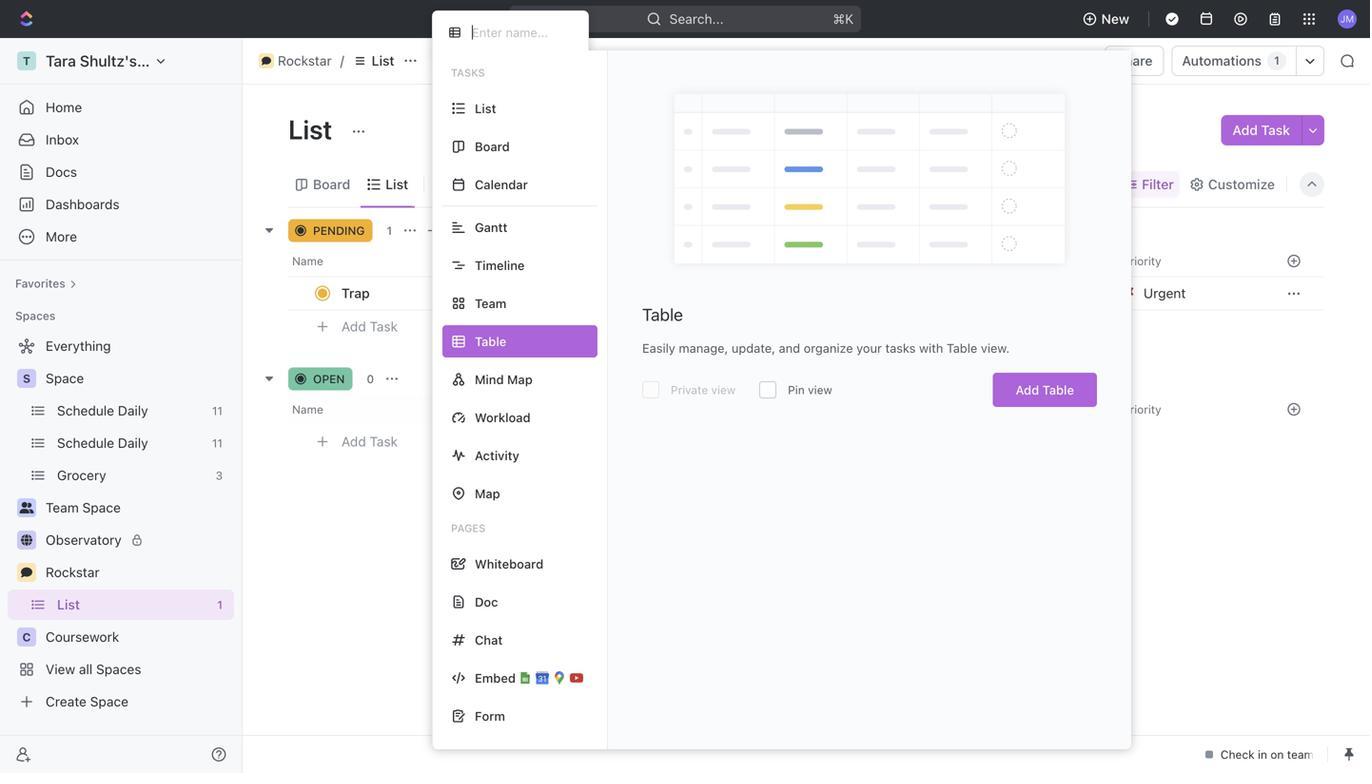 Task type: describe. For each thing, give the bounding box(es) containing it.
add task button up customize on the right top of the page
[[1222, 115, 1302, 146]]

trap
[[342, 286, 370, 301]]

view
[[457, 177, 488, 192]]

timeline
[[475, 258, 525, 273]]

gantt
[[475, 220, 508, 235]]

tasks
[[451, 67, 485, 79]]

new button
[[1075, 4, 1141, 34]]

doc
[[475, 595, 498, 610]]

new
[[1102, 11, 1130, 27]]

inbox
[[46, 132, 79, 148]]

calendar
[[475, 177, 528, 192]]

customize button
[[1184, 171, 1281, 198]]

list left view dropdown button
[[386, 177, 408, 192]]

comment image
[[21, 567, 32, 579]]

view for pin view
[[808, 384, 833, 397]]

list right /
[[372, 53, 395, 69]]

add task button down view dropdown button
[[422, 219, 503, 242]]

update,
[[732, 341, 776, 355]]

add for the add task button underneath 0
[[342, 434, 366, 450]]

open
[[313, 373, 345, 386]]

private view
[[671, 384, 736, 397]]

rockstar inside tree
[[46, 565, 100, 581]]

embed
[[475, 671, 516, 686]]

form
[[475, 710, 505, 724]]

dashboards
[[46, 197, 120, 212]]

view button
[[432, 171, 494, 198]]

0 vertical spatial map
[[507, 373, 533, 387]]

share button
[[1105, 46, 1164, 76]]

home link
[[8, 92, 234, 123]]

0 vertical spatial rockstar
[[278, 53, 332, 69]]

view button
[[432, 162, 494, 207]]

tree inside sidebar navigation
[[8, 331, 234, 718]]

easily
[[642, 341, 676, 355]]

space
[[46, 371, 84, 386]]

home
[[46, 99, 82, 115]]

pin view
[[788, 384, 833, 397]]

dashboards link
[[8, 189, 234, 220]]

tasks
[[886, 341, 916, 355]]

spaces
[[15, 309, 56, 323]]

/
[[340, 53, 344, 69]]

add task up timeline
[[445, 224, 495, 237]]

add task button down 'trap' on the left of the page
[[333, 315, 405, 338]]

1 vertical spatial board
[[313, 177, 350, 192]]

team
[[475, 296, 507, 311]]

0
[[367, 373, 374, 386]]

pages
[[451, 522, 486, 535]]

0 horizontal spatial rockstar link
[[46, 558, 230, 588]]

mind
[[475, 373, 504, 387]]

pending
[[313, 224, 365, 237]]

Enter name... field
[[470, 24, 573, 40]]

space, , element
[[17, 369, 36, 388]]

activity
[[475, 449, 519, 463]]

private
[[671, 384, 708, 397]]

2 vertical spatial table
[[1043, 383, 1075, 397]]

0 vertical spatial list link
[[348, 49, 399, 72]]



Task type: vqa. For each thing, say whether or not it's contained in the screenshot.
Table
yes



Task type: locate. For each thing, give the bounding box(es) containing it.
1 vertical spatial table
[[947, 341, 978, 355]]

docs link
[[8, 157, 234, 187]]

1 vertical spatial rockstar link
[[46, 558, 230, 588]]

board up 'pending'
[[313, 177, 350, 192]]

map right mind
[[507, 373, 533, 387]]

easily manage, update, and organize your tasks with table view.
[[642, 341, 1010, 355]]

add task for the add task button under 'trap' on the left of the page
[[342, 319, 398, 335]]

list
[[372, 53, 395, 69], [475, 101, 496, 116], [288, 114, 338, 145], [386, 177, 408, 192]]

view for private view
[[711, 384, 736, 397]]

board link
[[309, 171, 350, 198]]

view
[[711, 384, 736, 397], [808, 384, 833, 397]]

view right private
[[711, 384, 736, 397]]

your
[[857, 341, 882, 355]]

list link
[[348, 49, 399, 72], [382, 171, 408, 198]]

chat
[[475, 633, 503, 648]]

board
[[475, 139, 510, 154], [313, 177, 350, 192]]

rockstar
[[278, 53, 332, 69], [46, 565, 100, 581]]

rockstar link
[[254, 49, 337, 72], [46, 558, 230, 588]]

1 right automations
[[1274, 54, 1280, 67]]

1 vertical spatial list link
[[382, 171, 408, 198]]

whiteboard
[[475, 557, 544, 572]]

0 horizontal spatial view
[[711, 384, 736, 397]]

add table
[[1016, 383, 1075, 397]]

1 vertical spatial rockstar
[[46, 565, 100, 581]]

1
[[1274, 54, 1280, 67], [387, 224, 392, 237]]

0 horizontal spatial board
[[313, 177, 350, 192]]

comment image
[[262, 56, 271, 66]]

1 horizontal spatial 1
[[1274, 54, 1280, 67]]

inbox link
[[8, 125, 234, 155]]

add task down 'trap' on the left of the page
[[342, 319, 398, 335]]

2 horizontal spatial table
[[1043, 383, 1075, 397]]

0 vertical spatial 1
[[1274, 54, 1280, 67]]

tree containing space
[[8, 331, 234, 718]]

view.
[[981, 341, 1010, 355]]

2 view from the left
[[808, 384, 833, 397]]

favorites button
[[8, 272, 84, 295]]

1 horizontal spatial map
[[507, 373, 533, 387]]

add task for the add task button over customize on the right top of the page
[[1233, 122, 1291, 138]]

task down 'trap' on the left of the page
[[370, 319, 398, 335]]

0 horizontal spatial map
[[475, 487, 500, 501]]

table
[[642, 305, 683, 325], [947, 341, 978, 355], [1043, 383, 1075, 397]]

pin
[[788, 384, 805, 397]]

space link
[[46, 364, 230, 394]]

add task down 0
[[342, 434, 398, 450]]

task up customize on the right top of the page
[[1262, 122, 1291, 138]]

s
[[23, 372, 31, 385]]

tree
[[8, 331, 234, 718]]

1 vertical spatial map
[[475, 487, 500, 501]]

⌘k
[[833, 11, 854, 27]]

task up timeline
[[470, 224, 495, 237]]

1 right 'pending'
[[387, 224, 392, 237]]

add task button down 0
[[333, 431, 405, 453]]

0 horizontal spatial rockstar
[[46, 565, 100, 581]]

0 horizontal spatial table
[[642, 305, 683, 325]]

rockstar left /
[[278, 53, 332, 69]]

map
[[507, 373, 533, 387], [475, 487, 500, 501]]

search
[[1066, 177, 1110, 192]]

1 vertical spatial 1
[[387, 224, 392, 237]]

with
[[919, 341, 943, 355]]

add task button
[[1222, 115, 1302, 146], [422, 219, 503, 242], [333, 315, 405, 338], [333, 431, 405, 453]]

add task
[[1233, 122, 1291, 138], [445, 224, 495, 237], [342, 319, 398, 335], [342, 434, 398, 450]]

view right pin
[[808, 384, 833, 397]]

workload
[[475, 411, 531, 425]]

mind map
[[475, 373, 533, 387]]

search...
[[670, 11, 724, 27]]

list down tasks
[[475, 101, 496, 116]]

add
[[1233, 122, 1258, 138], [445, 224, 467, 237], [342, 319, 366, 335], [1016, 383, 1040, 397], [342, 434, 366, 450]]

board up calendar
[[475, 139, 510, 154]]

1 horizontal spatial table
[[947, 341, 978, 355]]

automations
[[1182, 53, 1262, 69]]

0 vertical spatial rockstar link
[[254, 49, 337, 72]]

task
[[1262, 122, 1291, 138], [470, 224, 495, 237], [370, 319, 398, 335], [370, 434, 398, 450]]

customize
[[1209, 177, 1275, 192]]

organize
[[804, 341, 853, 355]]

docs
[[46, 164, 77, 180]]

share
[[1116, 53, 1153, 69]]

favorites
[[15, 277, 65, 290]]

search button
[[1041, 171, 1116, 198]]

0 vertical spatial board
[[475, 139, 510, 154]]

0 vertical spatial table
[[642, 305, 683, 325]]

list up board link
[[288, 114, 338, 145]]

1 horizontal spatial rockstar link
[[254, 49, 337, 72]]

1 horizontal spatial board
[[475, 139, 510, 154]]

trap link
[[337, 280, 803, 307]]

list link right board link
[[382, 171, 408, 198]]

1 view from the left
[[711, 384, 736, 397]]

1 horizontal spatial view
[[808, 384, 833, 397]]

task down 0
[[370, 434, 398, 450]]

rockstar right comment image
[[46, 565, 100, 581]]

add task up customize on the right top of the page
[[1233, 122, 1291, 138]]

manage,
[[679, 341, 728, 355]]

1 horizontal spatial rockstar
[[278, 53, 332, 69]]

add for the add task button under 'trap' on the left of the page
[[342, 319, 366, 335]]

and
[[779, 341, 800, 355]]

add task for the add task button underneath 0
[[342, 434, 398, 450]]

map down the activity
[[475, 487, 500, 501]]

add for the add task button over customize on the right top of the page
[[1233, 122, 1258, 138]]

sidebar navigation
[[0, 38, 243, 774]]

0 horizontal spatial 1
[[387, 224, 392, 237]]

list link right /
[[348, 49, 399, 72]]



